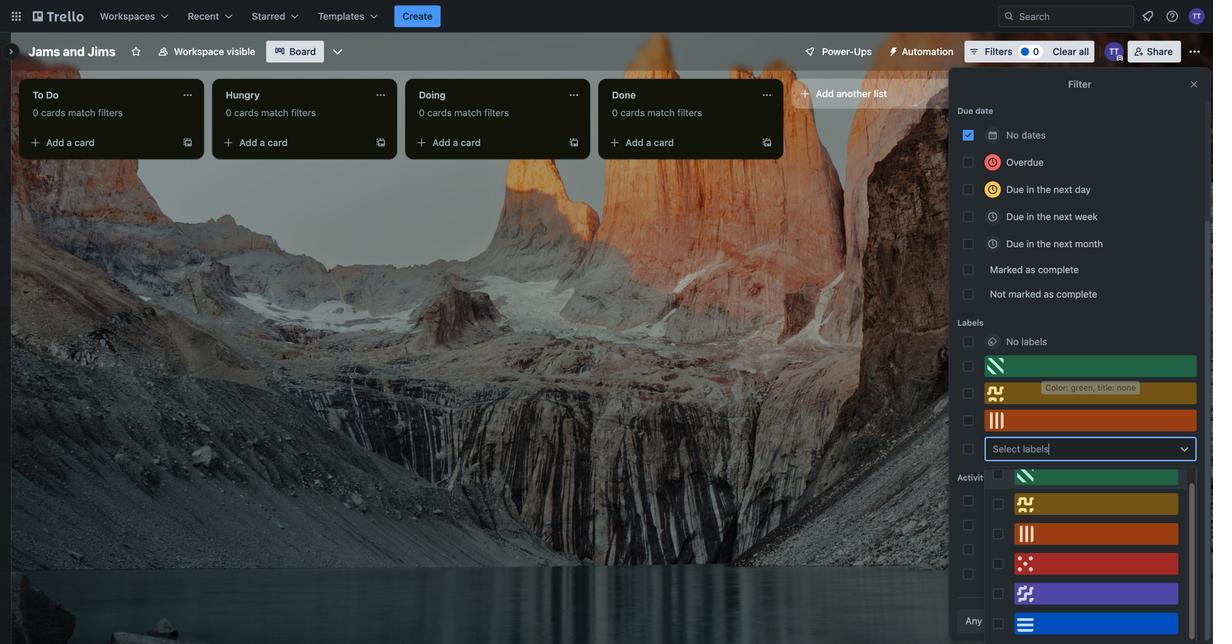 Task type: describe. For each thing, give the bounding box(es) containing it.
hungry
[[226, 89, 260, 101]]

in for active in the last two weeks
[[1015, 520, 1022, 531]]

filters for done
[[678, 107, 702, 118]]

not
[[990, 289, 1006, 300]]

the for active in the last two weeks
[[1025, 520, 1039, 531]]

0 vertical spatial complete
[[1038, 264, 1079, 275]]

create from template… image for to do
[[182, 137, 193, 148]]

filters for doing
[[484, 107, 509, 118]]

workspace visible
[[174, 46, 255, 57]]

all
[[1079, 46, 1089, 57]]

done
[[612, 89, 636, 101]]

color: orange, title: none image
[[1015, 524, 1179, 546]]

next for day
[[1054, 184, 1073, 195]]

due for due in the next week
[[1007, 211, 1024, 222]]

cards for hungry
[[234, 107, 259, 118]]

week for active in the last week
[[1060, 496, 1083, 507]]

any match
[[966, 616, 1012, 627]]

search image
[[1004, 11, 1015, 22]]

add for done
[[626, 137, 644, 148]]

weeks for active in the last four weeks
[[1080, 544, 1108, 556]]

0 for doing
[[419, 107, 425, 118]]

match for to do
[[68, 107, 95, 118]]

workspaces button
[[92, 5, 177, 27]]

clear
[[1053, 46, 1077, 57]]

filter
[[1068, 79, 1092, 90]]

without
[[985, 569, 1019, 580]]

active in the last week
[[985, 496, 1083, 507]]

weeks for active in the last two weeks
[[1078, 520, 1106, 531]]

match for done
[[648, 107, 675, 118]]

add a card button for doing
[[411, 132, 563, 154]]

to
[[33, 89, 44, 101]]

the for active in the last week
[[1025, 496, 1039, 507]]

this member is an admin of this board. image
[[1117, 55, 1123, 61]]

due for due in the next day
[[1007, 184, 1024, 195]]

the for due in the next day
[[1037, 184, 1051, 195]]

card for doing
[[461, 137, 481, 148]]

due date
[[958, 106, 994, 116]]

power-ups
[[822, 46, 872, 57]]

color:
[[1046, 382, 1069, 391]]

day
[[1075, 184, 1091, 195]]

power-ups button
[[795, 41, 880, 63]]

0 notifications image
[[1140, 8, 1156, 24]]

workspace visible button
[[150, 41, 264, 63]]

sm image
[[883, 41, 902, 60]]

Board name text field
[[22, 41, 122, 63]]

list
[[874, 88, 887, 99]]

create from template… image for done
[[762, 137, 773, 148]]

next for month
[[1054, 238, 1073, 250]]

board
[[289, 46, 316, 57]]

add another list button
[[792, 79, 977, 109]]

the for due in the next month
[[1037, 238, 1051, 250]]

automation
[[902, 46, 954, 57]]

in for active in the last four weeks
[[1015, 544, 1022, 556]]

match for hungry
[[261, 107, 289, 118]]

in for due in the next day
[[1027, 184, 1035, 195]]

select labels
[[993, 444, 1049, 455]]

color: yellow, title: none element
[[985, 383, 1197, 405]]

card for done
[[654, 137, 674, 148]]

another
[[837, 88, 872, 99]]

create button
[[395, 5, 441, 27]]

terry turtle (terryturtle) image
[[1189, 8, 1205, 24]]

visible
[[227, 46, 255, 57]]

card for to do
[[75, 137, 95, 148]]

doing
[[419, 89, 446, 101]]

0 cards match filters for to do
[[33, 107, 123, 118]]

labels for no labels
[[1022, 336, 1047, 348]]

next for week
[[1054, 211, 1073, 222]]

show menu image
[[1188, 45, 1202, 58]]

Search field
[[1015, 6, 1134, 27]]

To Do text field
[[24, 84, 174, 106]]

0 cards match filters for hungry
[[226, 107, 316, 118]]

active in the last four weeks
[[985, 544, 1108, 556]]

share button
[[1128, 41, 1181, 63]]

0 for hungry
[[226, 107, 232, 118]]

terry turtle (terryturtle) image
[[1105, 42, 1124, 61]]

filters for to do
[[98, 107, 123, 118]]

any
[[966, 616, 983, 627]]

create
[[403, 11, 433, 22]]

the for due in the next week
[[1037, 211, 1051, 222]]

due in the next month
[[1007, 238, 1103, 250]]

in right activity
[[1056, 569, 1064, 580]]

recent
[[188, 11, 219, 22]]

a for to do
[[67, 137, 72, 148]]

1 vertical spatial as
[[1044, 289, 1054, 300]]

title:
[[1098, 382, 1115, 391]]

starred button
[[244, 5, 307, 27]]

no dates
[[1007, 130, 1046, 141]]

active for active in the last week
[[985, 496, 1012, 507]]

last for week
[[1042, 496, 1057, 507]]

color: green, title: none element
[[985, 356, 1197, 378]]

month
[[1075, 238, 1103, 250]]

and
[[63, 44, 85, 59]]

the for active in the last four weeks
[[1025, 544, 1039, 556]]

a for hungry
[[260, 137, 265, 148]]

open information menu image
[[1166, 10, 1179, 23]]

in for active in the last week
[[1015, 496, 1022, 507]]

0 vertical spatial four
[[1060, 544, 1078, 556]]

no for no labels
[[1007, 336, 1019, 348]]

jams and jims
[[29, 44, 116, 59]]

board link
[[266, 41, 324, 63]]

a for done
[[646, 137, 652, 148]]

active for active in the last four weeks
[[985, 544, 1012, 556]]

switch to… image
[[10, 10, 23, 23]]

templates button
[[310, 5, 386, 27]]

add a card button for hungry
[[218, 132, 370, 154]]

color: purple, title: none image
[[1015, 584, 1179, 605]]

Done text field
[[604, 84, 754, 106]]



Task type: locate. For each thing, give the bounding box(es) containing it.
labels right the select
[[1023, 444, 1049, 455]]

as right marked
[[1044, 289, 1054, 300]]

4 cards from the left
[[621, 107, 645, 118]]

1 cards from the left
[[41, 107, 66, 118]]

color: blue, title: none image
[[1015, 614, 1179, 635]]

0 left clear
[[1033, 46, 1039, 57]]

1 horizontal spatial create from template… image
[[762, 137, 773, 148]]

4 a from the left
[[646, 137, 652, 148]]

2 a from the left
[[260, 137, 265, 148]]

filters down to do text box
[[98, 107, 123, 118]]

automation button
[[883, 41, 962, 63]]

add left "another"
[[816, 88, 834, 99]]

3 cards from the left
[[427, 107, 452, 118]]

week up two on the right bottom of page
[[1060, 496, 1083, 507]]

1 add a card from the left
[[46, 137, 95, 148]]

add a card button
[[24, 132, 177, 154], [218, 132, 370, 154], [411, 132, 563, 154], [604, 132, 756, 154]]

no left dates
[[1007, 130, 1019, 141]]

next left month
[[1054, 238, 1073, 250]]

workspace
[[174, 46, 224, 57]]

2 cards from the left
[[234, 107, 259, 118]]

3 active from the top
[[985, 544, 1012, 556]]

add for doing
[[433, 137, 451, 148]]

due for due date
[[958, 106, 974, 116]]

Hungry text field
[[218, 84, 367, 106]]

0 for to do
[[33, 107, 39, 118]]

match down hungry text field
[[261, 107, 289, 118]]

next up due in the next month on the right top of page
[[1054, 211, 1073, 222]]

0 vertical spatial as
[[1026, 264, 1036, 275]]

0 down done
[[612, 107, 618, 118]]

activity
[[1022, 569, 1054, 580]]

3 a from the left
[[453, 137, 458, 148]]

add a card down the hungry at the left top of page
[[239, 137, 288, 148]]

weeks up without activity in the last four weeks
[[1080, 544, 1108, 556]]

add a card for hungry
[[239, 137, 288, 148]]

0
[[1033, 46, 1039, 57], [33, 107, 39, 118], [226, 107, 232, 118], [419, 107, 425, 118], [612, 107, 618, 118]]

in down the overdue
[[1027, 184, 1035, 195]]

due down the overdue
[[1007, 184, 1024, 195]]

color: red, title: none image
[[1015, 554, 1179, 575]]

complete down due in the next month on the right top of page
[[1038, 264, 1079, 275]]

labels
[[958, 318, 984, 328]]

0 cards match filters down to do text box
[[33, 107, 123, 118]]

share
[[1147, 46, 1173, 57]]

jams
[[29, 44, 60, 59]]

due for due in the next month
[[1007, 238, 1024, 250]]

power-
[[822, 46, 854, 57]]

0 cards match filters down hungry text field
[[226, 107, 316, 118]]

filters for hungry
[[291, 107, 316, 118]]

create from template… image for hungry
[[375, 137, 386, 148]]

week for due in the next week
[[1075, 211, 1098, 222]]

the up active in the last two weeks
[[1025, 496, 1039, 507]]

0 horizontal spatial four
[[1060, 544, 1078, 556]]

add a card button for done
[[604, 132, 756, 154]]

no
[[1007, 130, 1019, 141], [1007, 336, 1019, 348]]

no labels
[[1007, 336, 1047, 348]]

1 card from the left
[[75, 137, 95, 148]]

0 down the hungry at the left top of page
[[226, 107, 232, 118]]

card down doing "text field"
[[461, 137, 481, 148]]

in for due in the next week
[[1027, 211, 1035, 222]]

week
[[1075, 211, 1098, 222], [1060, 496, 1083, 507]]

0 cards match filters
[[33, 107, 123, 118], [226, 107, 316, 118], [419, 107, 509, 118], [612, 107, 702, 118]]

0 vertical spatial week
[[1075, 211, 1098, 222]]

2 add a card button from the left
[[218, 132, 370, 154]]

weeks up color: purple, title: none image
[[1122, 569, 1149, 580]]

clear all
[[1053, 46, 1089, 57]]

1 vertical spatial complete
[[1057, 289, 1098, 300]]

weeks down 'color: yellow, title: none' image
[[1078, 520, 1106, 531]]

customize views image
[[331, 45, 345, 58]]

add a card button down doing "text field"
[[411, 132, 563, 154]]

3 next from the top
[[1054, 238, 1073, 250]]

2 filters from the left
[[291, 107, 316, 118]]

due
[[958, 106, 974, 116], [1007, 184, 1024, 195], [1007, 211, 1024, 222], [1007, 238, 1024, 250]]

add a card button for to do
[[24, 132, 177, 154]]

match for doing
[[454, 107, 482, 118]]

last
[[1042, 496, 1057, 507], [1042, 520, 1057, 531], [1042, 544, 1057, 556], [1083, 569, 1099, 580]]

1 0 cards match filters from the left
[[33, 107, 123, 118]]

add a card for to do
[[46, 137, 95, 148]]

as
[[1026, 264, 1036, 275], [1044, 289, 1054, 300]]

0 for done
[[612, 107, 618, 118]]

last for four
[[1042, 544, 1057, 556]]

1 vertical spatial next
[[1054, 211, 1073, 222]]

cards down done
[[621, 107, 645, 118]]

card down the done text field
[[654, 137, 674, 148]]

active down active in the last week
[[985, 520, 1012, 531]]

0 horizontal spatial create from template… image
[[569, 137, 580, 148]]

card down to do text box
[[75, 137, 95, 148]]

0 vertical spatial labels
[[1022, 336, 1047, 348]]

week up month
[[1075, 211, 1098, 222]]

match down doing "text field"
[[454, 107, 482, 118]]

cards down do
[[41, 107, 66, 118]]

in down due in the next day
[[1027, 211, 1035, 222]]

1 vertical spatial four
[[1102, 569, 1119, 580]]

to do
[[33, 89, 59, 101]]

last up color: purple, title: none image
[[1083, 569, 1099, 580]]

add a card down 'doing'
[[433, 137, 481, 148]]

none
[[1117, 382, 1136, 391]]

the down due in the next day
[[1037, 211, 1051, 222]]

filters
[[985, 46, 1013, 57]]

weeks
[[1078, 520, 1106, 531], [1080, 544, 1108, 556], [1122, 569, 1149, 580]]

1 filters from the left
[[98, 107, 123, 118]]

a down doing "text field"
[[453, 137, 458, 148]]

last down active in the last two weeks
[[1042, 544, 1057, 556]]

clear all button
[[1048, 41, 1095, 63]]

close popover image
[[1189, 79, 1200, 90]]

last left two on the right bottom of page
[[1042, 520, 1057, 531]]

recent button
[[180, 5, 241, 27]]

not marked as complete
[[990, 289, 1098, 300]]

active for active in the last two weeks
[[985, 520, 1012, 531]]

in up without
[[1015, 544, 1022, 556]]

Doing text field
[[411, 84, 560, 106]]

card
[[75, 137, 95, 148], [268, 137, 288, 148], [461, 137, 481, 148], [654, 137, 674, 148]]

card for hungry
[[268, 137, 288, 148]]

add for to do
[[46, 137, 64, 148]]

active in the last two weeks
[[985, 520, 1106, 531]]

complete down marked as complete
[[1057, 289, 1098, 300]]

filters
[[98, 107, 123, 118], [291, 107, 316, 118], [484, 107, 509, 118], [678, 107, 702, 118]]

cards for done
[[621, 107, 645, 118]]

create from template… image
[[569, 137, 580, 148], [762, 137, 773, 148]]

back to home image
[[33, 5, 84, 27]]

color: yellow, title: none image
[[1015, 494, 1179, 516]]

workspaces
[[100, 11, 155, 22]]

2 0 cards match filters from the left
[[226, 107, 316, 118]]

the up color: purple, title: none image
[[1067, 569, 1081, 580]]

four up color: purple, title: none image
[[1102, 569, 1119, 580]]

last up active in the last two weeks
[[1042, 496, 1057, 507]]

1 vertical spatial active
[[985, 520, 1012, 531]]

green,
[[1071, 382, 1096, 391]]

color: green, title: none
[[1046, 382, 1136, 391]]

marked as complete
[[990, 264, 1079, 275]]

the up activity
[[1025, 544, 1039, 556]]

match
[[68, 107, 95, 118], [261, 107, 289, 118], [454, 107, 482, 118], [648, 107, 675, 118], [985, 616, 1012, 627]]

next
[[1054, 184, 1073, 195], [1054, 211, 1073, 222], [1054, 238, 1073, 250]]

cards for doing
[[427, 107, 452, 118]]

4 0 cards match filters from the left
[[612, 107, 702, 118]]

primary element
[[0, 0, 1213, 33]]

star or unstar board image
[[131, 46, 141, 57]]

1 add a card button from the left
[[24, 132, 177, 154]]

due in the next day
[[1007, 184, 1091, 195]]

active
[[985, 496, 1012, 507], [985, 520, 1012, 531], [985, 544, 1012, 556]]

2 create from template… image from the left
[[762, 137, 773, 148]]

marked
[[990, 264, 1023, 275]]

a
[[67, 137, 72, 148], [260, 137, 265, 148], [453, 137, 458, 148], [646, 137, 652, 148]]

ups
[[854, 46, 872, 57]]

templates
[[318, 11, 365, 22]]

active down activity
[[985, 496, 1012, 507]]

color: green, title: none image
[[1015, 464, 1179, 486]]

match right any
[[985, 616, 1012, 627]]

3 add a card from the left
[[433, 137, 481, 148]]

add for hungry
[[239, 137, 257, 148]]

do
[[46, 89, 59, 101]]

0 horizontal spatial as
[[1026, 264, 1036, 275]]

0 horizontal spatial create from template… image
[[182, 137, 193, 148]]

a down hungry text field
[[260, 137, 265, 148]]

four down two on the right bottom of page
[[1060, 544, 1078, 556]]

3 card from the left
[[461, 137, 481, 148]]

labels for select labels
[[1023, 444, 1049, 455]]

labels
[[1022, 336, 1047, 348], [1023, 444, 1049, 455]]

1 vertical spatial weeks
[[1080, 544, 1108, 556]]

0 vertical spatial active
[[985, 496, 1012, 507]]

create from template… image for doing
[[569, 137, 580, 148]]

4 filters from the left
[[678, 107, 702, 118]]

filters down doing "text field"
[[484, 107, 509, 118]]

3 0 cards match filters from the left
[[419, 107, 509, 118]]

add a card button down to do text box
[[24, 132, 177, 154]]

in up active in the last two weeks
[[1015, 496, 1022, 507]]

dates
[[1022, 130, 1046, 141]]

due down due in the next day
[[1007, 211, 1024, 222]]

4 add a card button from the left
[[604, 132, 756, 154]]

add down 'doing'
[[433, 137, 451, 148]]

0 down to
[[33, 107, 39, 118]]

last for two
[[1042, 520, 1057, 531]]

no down marked
[[1007, 336, 1019, 348]]

3 add a card button from the left
[[411, 132, 563, 154]]

cards down 'doing'
[[427, 107, 452, 118]]

color: green, title: none tooltip
[[1042, 380, 1140, 394]]

1 horizontal spatial as
[[1044, 289, 1054, 300]]

no for no dates
[[1007, 130, 1019, 141]]

filters down the done text field
[[678, 107, 702, 118]]

in
[[1027, 184, 1035, 195], [1027, 211, 1035, 222], [1027, 238, 1035, 250], [1015, 496, 1022, 507], [1015, 520, 1022, 531], [1015, 544, 1022, 556], [1056, 569, 1064, 580]]

in down active in the last week
[[1015, 520, 1022, 531]]

due in the next week
[[1007, 211, 1098, 222]]

two
[[1060, 520, 1076, 531]]

jims
[[88, 44, 116, 59]]

0 vertical spatial next
[[1054, 184, 1073, 195]]

the up marked as complete
[[1037, 238, 1051, 250]]

cards
[[41, 107, 66, 118], [234, 107, 259, 118], [427, 107, 452, 118], [621, 107, 645, 118]]

color: orange, title: none element
[[985, 410, 1197, 432]]

add a card for done
[[626, 137, 674, 148]]

marked
[[1009, 289, 1042, 300]]

filters down hungry text field
[[291, 107, 316, 118]]

add a card
[[46, 137, 95, 148], [239, 137, 288, 148], [433, 137, 481, 148], [626, 137, 674, 148]]

a down the done text field
[[646, 137, 652, 148]]

2 card from the left
[[268, 137, 288, 148]]

0 down 'doing'
[[419, 107, 425, 118]]

activity
[[958, 473, 988, 483]]

1 create from template… image from the left
[[182, 137, 193, 148]]

0 cards match filters for done
[[612, 107, 702, 118]]

add down the hungry at the left top of page
[[239, 137, 257, 148]]

a for doing
[[453, 137, 458, 148]]

without activity in the last four weeks
[[985, 569, 1149, 580]]

add
[[816, 88, 834, 99], [46, 137, 64, 148], [239, 137, 257, 148], [433, 137, 451, 148], [626, 137, 644, 148]]

cards down the hungry at the left top of page
[[234, 107, 259, 118]]

1 vertical spatial labels
[[1023, 444, 1049, 455]]

starred
[[252, 11, 285, 22]]

add down do
[[46, 137, 64, 148]]

1 create from template… image from the left
[[569, 137, 580, 148]]

add down done
[[626, 137, 644, 148]]

overdue
[[1007, 157, 1044, 168]]

create from template… image
[[182, 137, 193, 148], [375, 137, 386, 148]]

next left day
[[1054, 184, 1073, 195]]

0 vertical spatial no
[[1007, 130, 1019, 141]]

2 no from the top
[[1007, 336, 1019, 348]]

date
[[976, 106, 994, 116]]

0 cards match filters for doing
[[419, 107, 509, 118]]

match down to do text box
[[68, 107, 95, 118]]

1 active from the top
[[985, 496, 1012, 507]]

in for due in the next month
[[1027, 238, 1035, 250]]

cards for to do
[[41, 107, 66, 118]]

1 vertical spatial no
[[1007, 336, 1019, 348]]

the up the due in the next week
[[1037, 184, 1051, 195]]

0 vertical spatial weeks
[[1078, 520, 1106, 531]]

0 cards match filters down the done text field
[[612, 107, 702, 118]]

3 filters from the left
[[484, 107, 509, 118]]

add a card down do
[[46, 137, 95, 148]]

add a card button down the done text field
[[604, 132, 756, 154]]

2 active from the top
[[985, 520, 1012, 531]]

1 no from the top
[[1007, 130, 1019, 141]]

4 card from the left
[[654, 137, 674, 148]]

card down hungry text field
[[268, 137, 288, 148]]

add a card down done
[[626, 137, 674, 148]]

2 vertical spatial weeks
[[1122, 569, 1149, 580]]

four
[[1060, 544, 1078, 556], [1102, 569, 1119, 580]]

due left date
[[958, 106, 974, 116]]

2 create from template… image from the left
[[375, 137, 386, 148]]

as right marked at the right
[[1026, 264, 1036, 275]]

add a card button down hungry text field
[[218, 132, 370, 154]]

the down active in the last week
[[1025, 520, 1039, 531]]

2 next from the top
[[1054, 211, 1073, 222]]

complete
[[1038, 264, 1079, 275], [1057, 289, 1098, 300]]

1 a from the left
[[67, 137, 72, 148]]

2 vertical spatial next
[[1054, 238, 1073, 250]]

the
[[1037, 184, 1051, 195], [1037, 211, 1051, 222], [1037, 238, 1051, 250], [1025, 496, 1039, 507], [1025, 520, 1039, 531], [1025, 544, 1039, 556], [1067, 569, 1081, 580]]

active up without
[[985, 544, 1012, 556]]

1 vertical spatial week
[[1060, 496, 1083, 507]]

2 add a card from the left
[[239, 137, 288, 148]]

select
[[993, 444, 1021, 455]]

0 cards match filters down doing "text field"
[[419, 107, 509, 118]]

1 horizontal spatial four
[[1102, 569, 1119, 580]]

match down the done text field
[[648, 107, 675, 118]]

in up marked as complete
[[1027, 238, 1035, 250]]

1 next from the top
[[1054, 184, 1073, 195]]

add another list
[[816, 88, 887, 99]]

due up marked at the right
[[1007, 238, 1024, 250]]

labels down not marked as complete
[[1022, 336, 1047, 348]]

1 horizontal spatial create from template… image
[[375, 137, 386, 148]]

add a card for doing
[[433, 137, 481, 148]]

2 vertical spatial active
[[985, 544, 1012, 556]]

4 add a card from the left
[[626, 137, 674, 148]]

a down to do text box
[[67, 137, 72, 148]]



Task type: vqa. For each thing, say whether or not it's contained in the screenshot.
first menu from the top of the page
no



